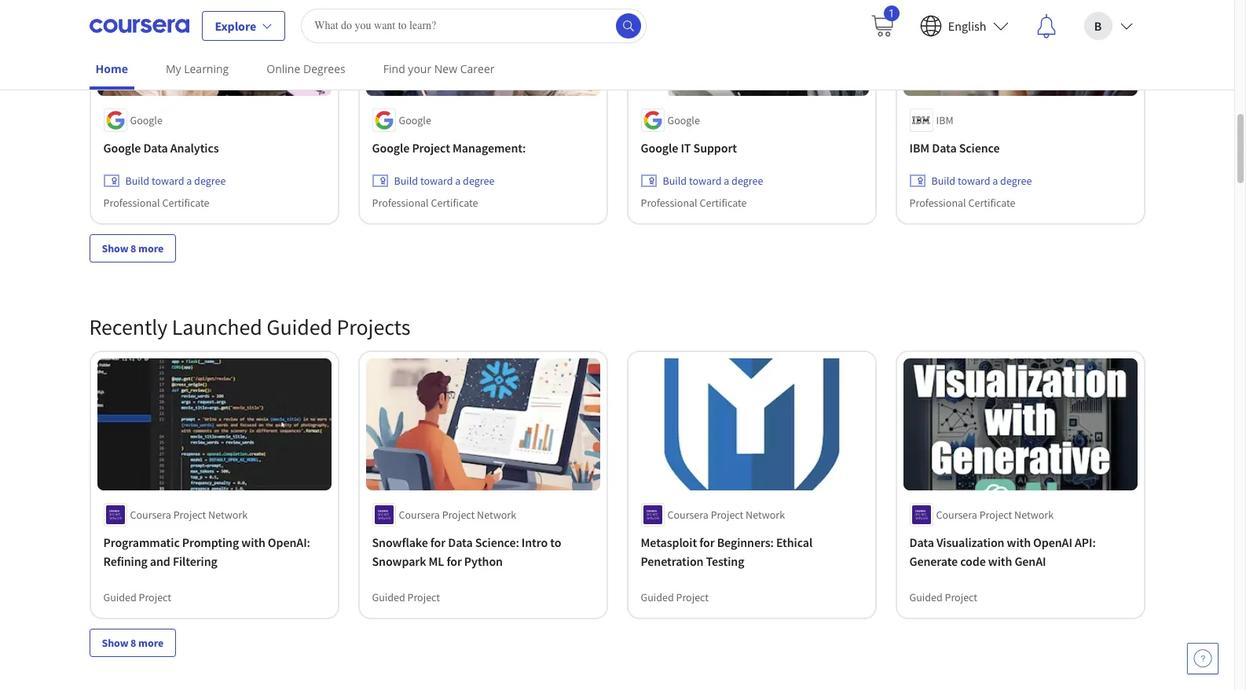 Task type: vqa. For each thing, say whether or not it's contained in the screenshot.
topmost the
no



Task type: describe. For each thing, give the bounding box(es) containing it.
data left analytics
[[143, 140, 168, 156]]

new
[[435, 61, 458, 76]]

with for openai:
[[242, 534, 265, 550]]

google project management: link
[[372, 138, 594, 157]]

What do you want to learn? text field
[[301, 8, 647, 43]]

professional for google data analytics
[[103, 196, 160, 210]]

science
[[960, 140, 1000, 156]]

with for openai
[[1007, 534, 1031, 550]]

python
[[464, 553, 503, 569]]

a for support
[[724, 174, 730, 188]]

degree for analytics
[[194, 174, 226, 188]]

guided project for data visualization with openai api: generate code with genai
[[910, 590, 978, 604]]

ethical
[[777, 534, 813, 550]]

analytics
[[170, 140, 219, 156]]

certificate for management:
[[431, 196, 478, 210]]

project down ml
[[408, 590, 440, 604]]

penetration
[[641, 553, 704, 569]]

network for ethical
[[746, 507, 785, 522]]

show 8 more for show 8 more "button" inside the "recently launched guided projects collection" element
[[102, 636, 164, 650]]

network for openai:
[[208, 507, 248, 522]]

coursera image
[[89, 13, 189, 38]]

data visualization with openai api: generate code with genai
[[910, 534, 1096, 569]]

to
[[550, 534, 562, 550]]

data inside snowflake for data science: intro to snowpark ml for python
[[448, 534, 473, 550]]

1 horizontal spatial for
[[447, 553, 462, 569]]

google data analytics link
[[103, 138, 325, 157]]

build toward a degree for management:
[[394, 174, 495, 188]]

project up prompting
[[173, 507, 206, 522]]

toward for analytics
[[152, 174, 184, 188]]

explore
[[215, 18, 256, 33]]

degrees
[[303, 61, 346, 76]]

more inside "recently launched guided projects collection" element
[[138, 636, 164, 650]]

programmatic prompting with openai: refining and filtering
[[103, 534, 310, 569]]

8 for show 8 more "button" inside most popular certificates collection element
[[131, 241, 136, 255]]

degree for management:
[[463, 174, 495, 188]]

google project management:
[[372, 140, 526, 156]]

coursera project network for snowflake
[[399, 507, 517, 522]]

my
[[166, 61, 181, 76]]

ibm data science link
[[910, 138, 1132, 157]]

guided for programmatic prompting with openai: refining and filtering
[[103, 590, 137, 604]]

explore button
[[202, 11, 286, 40]]

metasploit
[[641, 534, 697, 550]]

management:
[[453, 140, 526, 156]]

help center image
[[1194, 649, 1213, 668]]

metasploit for beginners: ethical penetration testing link
[[641, 533, 863, 570]]

show 8 more button inside most popular certificates collection element
[[89, 234, 176, 262]]

career
[[460, 61, 495, 76]]

ml
[[429, 553, 444, 569]]

filtering
[[173, 553, 218, 569]]

guided left projects
[[267, 313, 332, 341]]

project down and
[[139, 590, 171, 604]]

online
[[267, 61, 301, 76]]

code
[[961, 553, 986, 569]]

toward for science
[[958, 174, 991, 188]]

guided for metasploit for beginners: ethical penetration testing
[[641, 590, 674, 604]]

intro
[[522, 534, 548, 550]]

projects
[[337, 313, 411, 341]]

google it support link
[[641, 138, 863, 157]]

b button
[[1072, 0, 1146, 51]]

programmatic prompting with openai: refining and filtering link
[[103, 533, 325, 570]]

openai:
[[268, 534, 310, 550]]

coursera project network for metasploit
[[668, 507, 785, 522]]

coursera project network for data
[[937, 507, 1054, 522]]

learning
[[184, 61, 229, 76]]

professional for ibm data science
[[910, 196, 967, 210]]

openai
[[1034, 534, 1073, 550]]

toward for management:
[[420, 174, 453, 188]]

launched
[[172, 313, 262, 341]]

my learning
[[166, 61, 229, 76]]

project up the beginners:
[[711, 507, 744, 522]]

for for beginners:
[[700, 534, 715, 550]]

support
[[694, 140, 737, 156]]

build for analytics
[[125, 174, 149, 188]]

snowflake for data science: intro to snowpark ml for python
[[372, 534, 562, 569]]

snowflake
[[372, 534, 428, 550]]

science:
[[475, 534, 519, 550]]

a for management:
[[455, 174, 461, 188]]

professional certificate for management:
[[372, 196, 478, 210]]

metasploit for beginners: ethical penetration testing
[[641, 534, 813, 569]]

snowflake for data science: intro to snowpark ml for python link
[[372, 533, 594, 570]]

english button
[[908, 0, 1022, 51]]

build toward a degree for support
[[663, 174, 764, 188]]

a for science
[[993, 174, 999, 188]]

coursera for snowflake
[[399, 507, 440, 522]]

network for openai
[[1015, 507, 1054, 522]]



Task type: locate. For each thing, give the bounding box(es) containing it.
network
[[208, 507, 248, 522], [477, 507, 517, 522], [746, 507, 785, 522], [1015, 507, 1054, 522]]

snowpark
[[372, 553, 426, 569]]

my learning link
[[160, 51, 235, 86]]

1 vertical spatial show 8 more
[[102, 636, 164, 650]]

a for analytics
[[186, 174, 192, 188]]

2 horizontal spatial for
[[700, 534, 715, 550]]

1 build toward a degree from the left
[[125, 174, 226, 188]]

2 show 8 more button from the top
[[89, 628, 176, 657]]

coursera up programmatic
[[130, 507, 171, 522]]

ibm data science
[[910, 140, 1000, 156]]

ibm for ibm
[[937, 113, 954, 127]]

toward down google data analytics
[[152, 174, 184, 188]]

4 a from the left
[[993, 174, 999, 188]]

3 certificate from the left
[[700, 196, 747, 210]]

guided project for programmatic prompting with openai: refining and filtering
[[103, 590, 171, 604]]

network up prompting
[[208, 507, 248, 522]]

a down support
[[724, 174, 730, 188]]

for
[[431, 534, 446, 550], [700, 534, 715, 550], [447, 553, 462, 569]]

degree for support
[[732, 174, 764, 188]]

1
[[889, 5, 895, 20]]

4 network from the left
[[1015, 507, 1054, 522]]

professional
[[103, 196, 160, 210], [372, 196, 429, 210], [641, 196, 698, 210], [910, 196, 967, 210]]

for inside metasploit for beginners: ethical penetration testing
[[700, 534, 715, 550]]

find your new career link
[[377, 51, 501, 86]]

build down google data analytics
[[125, 174, 149, 188]]

1 show 8 more button from the top
[[89, 234, 176, 262]]

for for data
[[431, 534, 446, 550]]

network up the beginners:
[[746, 507, 785, 522]]

0 horizontal spatial for
[[431, 534, 446, 550]]

1 guided project from the left
[[103, 590, 171, 604]]

certificate for analytics
[[162, 196, 210, 210]]

coursera project network
[[130, 507, 248, 522], [399, 507, 517, 522], [668, 507, 785, 522], [937, 507, 1054, 522]]

2 coursera from the left
[[399, 507, 440, 522]]

show for show 8 more "button" inside most popular certificates collection element
[[102, 241, 128, 255]]

data visualization with openai api: generate code with genai link
[[910, 533, 1132, 570]]

testing
[[706, 553, 745, 569]]

a down google project management:
[[455, 174, 461, 188]]

show 8 more
[[102, 241, 164, 255], [102, 636, 164, 650]]

3 coursera project network from the left
[[668, 507, 785, 522]]

2 degree from the left
[[463, 174, 495, 188]]

1 vertical spatial show 8 more button
[[89, 628, 176, 657]]

guided down generate
[[910, 590, 943, 604]]

3 degree from the left
[[732, 174, 764, 188]]

1 show 8 more from the top
[[102, 241, 164, 255]]

api:
[[1075, 534, 1096, 550]]

3 professional from the left
[[641, 196, 698, 210]]

1 link
[[857, 0, 908, 51]]

3 toward from the left
[[689, 174, 722, 188]]

0 vertical spatial show 8 more
[[102, 241, 164, 255]]

google it support
[[641, 140, 737, 156]]

more
[[138, 241, 164, 255], [138, 636, 164, 650]]

4 coursera from the left
[[937, 507, 978, 522]]

project inside most popular certificates collection element
[[412, 140, 450, 156]]

for up testing
[[700, 534, 715, 550]]

guided project for snowflake for data science: intro to snowpark ml for python
[[372, 590, 440, 604]]

1 toward from the left
[[152, 174, 184, 188]]

4 guided project from the left
[[910, 590, 978, 604]]

home link
[[89, 51, 134, 90]]

a
[[186, 174, 192, 188], [455, 174, 461, 188], [724, 174, 730, 188], [993, 174, 999, 188]]

guided project for metasploit for beginners: ethical penetration testing
[[641, 590, 709, 604]]

professional for google it support
[[641, 196, 698, 210]]

with
[[242, 534, 265, 550], [1007, 534, 1031, 550], [989, 553, 1013, 569]]

project down penetration
[[676, 590, 709, 604]]

guided
[[267, 313, 332, 341], [103, 590, 137, 604], [372, 590, 405, 604], [641, 590, 674, 604], [910, 590, 943, 604]]

find
[[383, 61, 405, 76]]

build toward a degree down google project management:
[[394, 174, 495, 188]]

2 more from the top
[[138, 636, 164, 650]]

3 build toward a degree from the left
[[663, 174, 764, 188]]

1 coursera project network from the left
[[130, 507, 248, 522]]

project
[[412, 140, 450, 156], [173, 507, 206, 522], [442, 507, 475, 522], [711, 507, 744, 522], [980, 507, 1013, 522], [139, 590, 171, 604], [408, 590, 440, 604], [676, 590, 709, 604], [945, 590, 978, 604]]

coursera project network up prompting
[[130, 507, 248, 522]]

coursera for programmatic
[[130, 507, 171, 522]]

ibm left science
[[910, 140, 930, 156]]

coursera project network up the beginners:
[[668, 507, 785, 522]]

coursera project network for programmatic
[[130, 507, 248, 522]]

recently launched guided projects
[[89, 313, 411, 341]]

degree down 'google data analytics' link
[[194, 174, 226, 188]]

coursera project network up visualization
[[937, 507, 1054, 522]]

4 toward from the left
[[958, 174, 991, 188]]

toward for support
[[689, 174, 722, 188]]

1 professional from the left
[[103, 196, 160, 210]]

certificate for support
[[700, 196, 747, 210]]

coursera
[[130, 507, 171, 522], [399, 507, 440, 522], [668, 507, 709, 522], [937, 507, 978, 522]]

coursera for data
[[937, 507, 978, 522]]

3 build from the left
[[663, 174, 687, 188]]

guided project down generate
[[910, 590, 978, 604]]

ibm for ibm data science
[[910, 140, 930, 156]]

professional for google project management:
[[372, 196, 429, 210]]

professional down google project management:
[[372, 196, 429, 210]]

for right ml
[[447, 553, 462, 569]]

2 build from the left
[[394, 174, 418, 188]]

degree
[[194, 174, 226, 188], [463, 174, 495, 188], [732, 174, 764, 188], [1001, 174, 1032, 188]]

2 network from the left
[[477, 507, 517, 522]]

coursera up "metasploit"
[[668, 507, 709, 522]]

certificate down support
[[700, 196, 747, 210]]

4 build from the left
[[932, 174, 956, 188]]

2 show from the top
[[102, 636, 128, 650]]

guided down snowpark
[[372, 590, 405, 604]]

1 vertical spatial 8
[[131, 636, 136, 650]]

degree down google it support link
[[732, 174, 764, 188]]

build toward a degree down google data analytics
[[125, 174, 226, 188]]

guided project down snowpark
[[372, 590, 440, 604]]

2 a from the left
[[455, 174, 461, 188]]

visualization
[[937, 534, 1005, 550]]

1 coursera from the left
[[130, 507, 171, 522]]

certificate
[[162, 196, 210, 210], [431, 196, 478, 210], [700, 196, 747, 210], [969, 196, 1016, 210]]

professional down ibm data science
[[910, 196, 967, 210]]

toward down google project management:
[[420, 174, 453, 188]]

google data analytics
[[103, 140, 219, 156]]

build down ibm data science
[[932, 174, 956, 188]]

professional certificate
[[103, 196, 210, 210], [372, 196, 478, 210], [641, 196, 747, 210], [910, 196, 1016, 210]]

2 coursera project network from the left
[[399, 507, 517, 522]]

1 build from the left
[[125, 174, 149, 188]]

professional down it
[[641, 196, 698, 210]]

generate
[[910, 553, 958, 569]]

3 guided project from the left
[[641, 590, 709, 604]]

2 certificate from the left
[[431, 196, 478, 210]]

beginners:
[[717, 534, 774, 550]]

2 professional from the left
[[372, 196, 429, 210]]

data up the python
[[448, 534, 473, 550]]

refining
[[103, 553, 148, 569]]

shopping cart: 1 item element
[[870, 5, 900, 38]]

1 network from the left
[[208, 507, 248, 522]]

1 degree from the left
[[194, 174, 226, 188]]

1 a from the left
[[186, 174, 192, 188]]

show
[[102, 241, 128, 255], [102, 636, 128, 650]]

programmatic
[[103, 534, 180, 550]]

genai
[[1015, 553, 1047, 569]]

project left management:
[[412, 140, 450, 156]]

guided project down penetration
[[641, 590, 709, 604]]

prompting
[[182, 534, 239, 550]]

show inside most popular certificates collection element
[[102, 241, 128, 255]]

coursera up the snowflake
[[399, 507, 440, 522]]

8 inside "recently launched guided projects collection" element
[[131, 636, 136, 650]]

professional certificate for support
[[641, 196, 747, 210]]

a down science
[[993, 174, 999, 188]]

2 8 from the top
[[131, 636, 136, 650]]

0 vertical spatial more
[[138, 241, 164, 255]]

most popular certificates collection element
[[80, 0, 1155, 288]]

certificate for science
[[969, 196, 1016, 210]]

show 8 more button inside "recently launched guided projects collection" element
[[89, 628, 176, 657]]

1 more from the top
[[138, 241, 164, 255]]

0 vertical spatial show
[[102, 241, 128, 255]]

2 toward from the left
[[420, 174, 453, 188]]

show 8 more inside most popular certificates collection element
[[102, 241, 164, 255]]

network up openai
[[1015, 507, 1054, 522]]

online degrees link
[[260, 51, 352, 86]]

show inside "recently launched guided projects collection" element
[[102, 636, 128, 650]]

data inside data visualization with openai api: generate code with genai
[[910, 534, 934, 550]]

for up ml
[[431, 534, 446, 550]]

0 vertical spatial 8
[[131, 241, 136, 255]]

it
[[681, 140, 691, 156]]

1 professional certificate from the left
[[103, 196, 210, 210]]

build toward a degree down support
[[663, 174, 764, 188]]

0 vertical spatial ibm
[[937, 113, 954, 127]]

None search field
[[301, 8, 647, 43]]

build toward a degree down science
[[932, 174, 1032, 188]]

coursera up visualization
[[937, 507, 978, 522]]

0 horizontal spatial ibm
[[910, 140, 930, 156]]

build for management:
[[394, 174, 418, 188]]

home
[[96, 61, 128, 76]]

toward down support
[[689, 174, 722, 188]]

build toward a degree for analytics
[[125, 174, 226, 188]]

2 guided project from the left
[[372, 590, 440, 604]]

show 8 more for show 8 more "button" inside most popular certificates collection element
[[102, 241, 164, 255]]

toward down science
[[958, 174, 991, 188]]

4 coursera project network from the left
[[937, 507, 1054, 522]]

build down it
[[663, 174, 687, 188]]

network up science:
[[477, 507, 517, 522]]

professional certificate down google it support
[[641, 196, 747, 210]]

and
[[150, 553, 170, 569]]

1 vertical spatial show
[[102, 636, 128, 650]]

guided for snowflake for data science: intro to snowpark ml for python
[[372, 590, 405, 604]]

professional certificate for science
[[910, 196, 1016, 210]]

coursera project network up snowflake for data science: intro to snowpark ml for python on the bottom left
[[399, 507, 517, 522]]

recently
[[89, 313, 168, 341]]

show 8 more button
[[89, 234, 176, 262], [89, 628, 176, 657]]

with right code
[[989, 553, 1013, 569]]

8
[[131, 241, 136, 255], [131, 636, 136, 650]]

degree for science
[[1001, 174, 1032, 188]]

professional certificate down google data analytics
[[103, 196, 210, 210]]

1 vertical spatial more
[[138, 636, 164, 650]]

2 professional certificate from the left
[[372, 196, 478, 210]]

4 professional from the left
[[910, 196, 967, 210]]

certificate down analytics
[[162, 196, 210, 210]]

4 professional certificate from the left
[[910, 196, 1016, 210]]

b
[[1095, 18, 1102, 33]]

project up snowflake for data science: intro to snowpark ml for python on the bottom left
[[442, 507, 475, 522]]

recently launched guided projects collection element
[[80, 288, 1155, 682]]

english
[[949, 18, 987, 33]]

1 8 from the top
[[131, 241, 136, 255]]

guided down penetration
[[641, 590, 674, 604]]

8 for show 8 more "button" inside the "recently launched guided projects collection" element
[[131, 636, 136, 650]]

online degrees
[[267, 61, 346, 76]]

build for science
[[932, 174, 956, 188]]

your
[[408, 61, 432, 76]]

3 network from the left
[[746, 507, 785, 522]]

ibm
[[937, 113, 954, 127], [910, 140, 930, 156]]

1 show from the top
[[102, 241, 128, 255]]

project up visualization
[[980, 507, 1013, 522]]

4 build toward a degree from the left
[[932, 174, 1032, 188]]

1 certificate from the left
[[162, 196, 210, 210]]

professional certificate for analytics
[[103, 196, 210, 210]]

build for support
[[663, 174, 687, 188]]

professional certificate down ibm data science
[[910, 196, 1016, 210]]

8 inside most popular certificates collection element
[[131, 241, 136, 255]]

data
[[143, 140, 168, 156], [933, 140, 957, 156], [448, 534, 473, 550], [910, 534, 934, 550]]

degree down ibm data science link at the right of page
[[1001, 174, 1032, 188]]

4 degree from the left
[[1001, 174, 1032, 188]]

build
[[125, 174, 149, 188], [394, 174, 418, 188], [663, 174, 687, 188], [932, 174, 956, 188]]

data left science
[[933, 140, 957, 156]]

data up generate
[[910, 534, 934, 550]]

guided project down "refining"
[[103, 590, 171, 604]]

coursera for metasploit
[[668, 507, 709, 522]]

professional certificate down google project management:
[[372, 196, 478, 210]]

guided for data visualization with openai api: generate code with genai
[[910, 590, 943, 604]]

show 8 more inside "recently launched guided projects collection" element
[[102, 636, 164, 650]]

certificate down google project management:
[[431, 196, 478, 210]]

more inside most popular certificates collection element
[[138, 241, 164, 255]]

2 build toward a degree from the left
[[394, 174, 495, 188]]

with inside "programmatic prompting with openai: refining and filtering"
[[242, 534, 265, 550]]

guided down "refining"
[[103, 590, 137, 604]]

with left openai: at the left of the page
[[242, 534, 265, 550]]

find your new career
[[383, 61, 495, 76]]

a down analytics
[[186, 174, 192, 188]]

ibm up ibm data science
[[937, 113, 954, 127]]

degree down google project management: link
[[463, 174, 495, 188]]

google
[[130, 113, 163, 127], [399, 113, 431, 127], [668, 113, 700, 127], [103, 140, 141, 156], [372, 140, 410, 156], [641, 140, 679, 156]]

build down google project management:
[[394, 174, 418, 188]]

build toward a degree
[[125, 174, 226, 188], [394, 174, 495, 188], [663, 174, 764, 188], [932, 174, 1032, 188]]

3 professional certificate from the left
[[641, 196, 747, 210]]

toward
[[152, 174, 184, 188], [420, 174, 453, 188], [689, 174, 722, 188], [958, 174, 991, 188]]

0 vertical spatial show 8 more button
[[89, 234, 176, 262]]

2 show 8 more from the top
[[102, 636, 164, 650]]

project down code
[[945, 590, 978, 604]]

network for science:
[[477, 507, 517, 522]]

guided project
[[103, 590, 171, 604], [372, 590, 440, 604], [641, 590, 709, 604], [910, 590, 978, 604]]

4 certificate from the left
[[969, 196, 1016, 210]]

professional down google data analytics
[[103, 196, 160, 210]]

with up genai
[[1007, 534, 1031, 550]]

1 horizontal spatial ibm
[[937, 113, 954, 127]]

1 vertical spatial ibm
[[910, 140, 930, 156]]

certificate down science
[[969, 196, 1016, 210]]

build toward a degree for science
[[932, 174, 1032, 188]]

3 a from the left
[[724, 174, 730, 188]]

show for show 8 more "button" inside the "recently launched guided projects collection" element
[[102, 636, 128, 650]]

3 coursera from the left
[[668, 507, 709, 522]]



